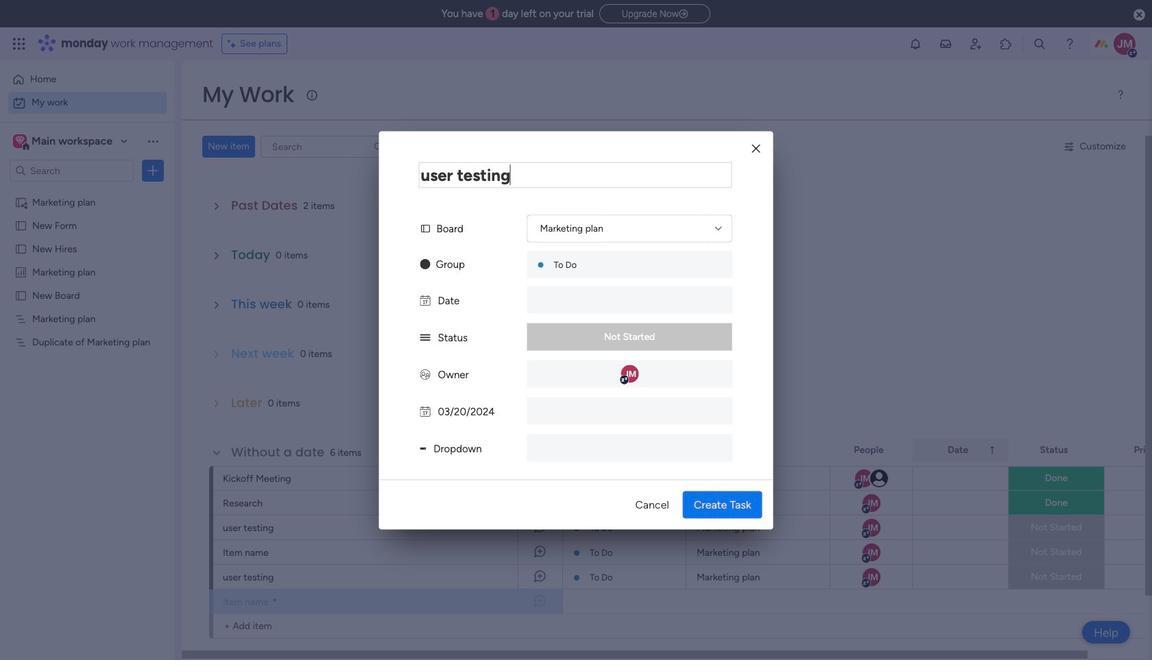 Task type: describe. For each thing, give the bounding box(es) containing it.
search everything image
[[1033, 37, 1047, 51]]

2 workspace image from the left
[[15, 134, 25, 149]]

1 workspace image from the left
[[13, 134, 27, 149]]

help image
[[1063, 37, 1077, 51]]

2 column header from the left
[[687, 439, 831, 462]]

public board image
[[14, 289, 27, 302]]

2 vertical spatial option
[[0, 190, 175, 192]]

Search in workspace field
[[29, 163, 115, 179]]

1 vertical spatial option
[[8, 92, 167, 114]]

1 public board image from the top
[[14, 219, 27, 232]]

update feed image
[[939, 37, 953, 51]]

shareable board image
[[14, 195, 27, 208]]

v2 dropdown column image
[[420, 442, 426, 455]]

1 column header from the left
[[563, 439, 687, 462]]

1 dapulse date column image from the top
[[420, 294, 430, 307]]

monday marketplace image
[[999, 37, 1013, 51]]

see plans image
[[227, 36, 240, 51]]

v2 sun image
[[420, 258, 430, 270]]



Task type: locate. For each thing, give the bounding box(es) containing it.
v2 multiple person column image
[[420, 368, 430, 381]]

3 column header from the left
[[913, 439, 1009, 462]]

dapulse date column image down v2 sun icon
[[420, 294, 430, 307]]

select product image
[[12, 37, 26, 51]]

column header
[[563, 439, 687, 462], [687, 439, 831, 462], [913, 439, 1009, 462]]

Filter dashboard by text search field
[[260, 136, 389, 158]]

public board image down shareable board 'icon' at the top of page
[[14, 219, 27, 232]]

0 vertical spatial public board image
[[14, 219, 27, 232]]

invite members image
[[969, 37, 983, 51]]

workspace image
[[13, 134, 27, 149], [15, 134, 25, 149]]

0 vertical spatial option
[[8, 69, 167, 91]]

1 vertical spatial public board image
[[14, 242, 27, 255]]

sort image
[[987, 445, 998, 456]]

public board image up public dashboard icon
[[14, 242, 27, 255]]

public board image
[[14, 219, 27, 232], [14, 242, 27, 255]]

public dashboard image
[[14, 265, 27, 278]]

dapulse date column image down v2 multiple person column image
[[420, 405, 430, 418]]

jeremy miller image
[[1114, 33, 1136, 55]]

list box
[[0, 188, 175, 539]]

2 dapulse date column image from the top
[[420, 405, 430, 418]]

notifications image
[[909, 37, 922, 51]]

option
[[8, 69, 167, 91], [8, 92, 167, 114], [0, 190, 175, 192]]

None field
[[419, 162, 732, 188]]

dapulse date column image
[[420, 294, 430, 307], [420, 405, 430, 418]]

workspace selection element
[[13, 133, 115, 151]]

search image
[[373, 141, 384, 152]]

2 public board image from the top
[[14, 242, 27, 255]]

close image
[[752, 144, 760, 154]]

dapulse close image
[[1134, 8, 1145, 22]]

v2 status image
[[420, 331, 430, 344]]

0 vertical spatial dapulse date column image
[[420, 294, 430, 307]]

dialog
[[379, 131, 773, 529]]

None search field
[[260, 136, 389, 158]]

dapulse rightstroke image
[[679, 9, 688, 19]]

1 vertical spatial dapulse date column image
[[420, 405, 430, 418]]



Task type: vqa. For each thing, say whether or not it's contained in the screenshot.
Notifications ICON
yes



